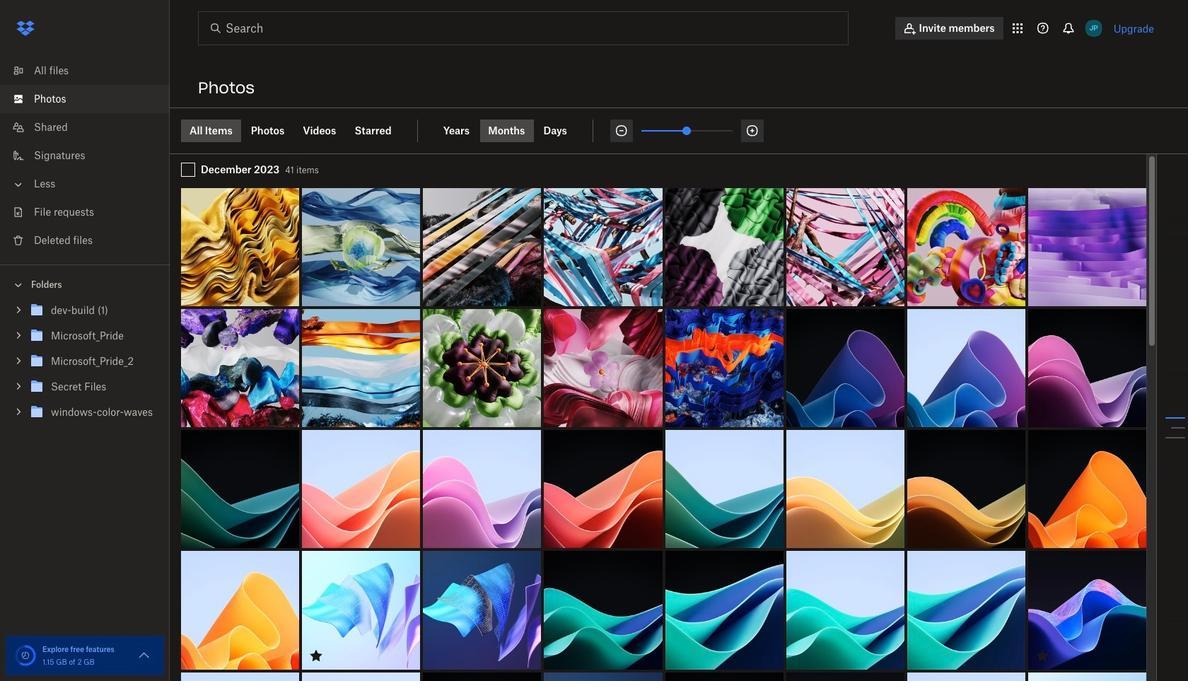 Task type: locate. For each thing, give the bounding box(es) containing it.
image - 02-green_blue_lm-4k.png 12/5/2023, 2:20:03 pm image
[[666, 430, 784, 549]]

less image
[[11, 178, 25, 192]]

Photo Zoom Slider range field
[[642, 130, 733, 132]]

image - 07-green_blue_dm-4k.png 12/5/2023, 2:19:26 pm image
[[666, 551, 784, 670]]

image - sapphic_4k.png 12/5/2023, 2:21:12 pm image
[[544, 309, 663, 428]]

image - 02-wave_lm-4k.png 12/5/2023, 2:19:05 pm image
[[302, 673, 420, 681]]

image - 02-green_blue_dm-4k.png 12/5/2023, 2:20:17 pm image
[[181, 430, 299, 549]]

image - 01-purple_dm-4k.png 12/5/2023, 2:20:21 pm image
[[1029, 309, 1147, 428]]

image - 03-blue_purple_dm-4k.png 12/5/2023, 2:20:29 pm image
[[787, 309, 905, 428]]

image - 06-yellow_dm-4k.png 12/5/2023, 2:19:53 pm image
[[908, 430, 1026, 549]]

image - androgynous new 4k.png 12/5/2023, 2:22:18 pm image
[[1029, 188, 1147, 306]]

image - 03-devhome_lm-4k.png 12/5/2023, 2:19:43 pm image
[[302, 551, 420, 670]]

image - 06-blue_purple_dm-4k.png 12/5/2023, 2:18:47 pm image
[[666, 673, 784, 681]]

image - 05-orange_dm-4k.png 12/5/2023, 2:19:50 pm image
[[1029, 430, 1147, 549]]

image - diamoric_4k.png 12/5/2023, 2:21:27 pm image
[[423, 309, 542, 428]]

list
[[0, 48, 170, 265]]

image - 04-layers_lm-4k.png 12/5/2023, 2:18:36 pm image
[[1029, 673, 1147, 681]]

dropbox image
[[11, 14, 40, 42]]

list item
[[0, 85, 170, 113]]

2 tab list from the left
[[435, 120, 594, 142]]

image - multisexual_4k.png 12/5/2023, 2:22:11 pm image
[[181, 309, 299, 428]]

image - multigender_4k.png 12/5/2023, 2:20:59 pm image
[[666, 309, 784, 428]]

group
[[0, 295, 170, 436]]

tab list
[[181, 120, 418, 142], [435, 120, 594, 142]]

image - 03-blue_purple_lm-4k.png 12/5/2023, 2:20:22 pm image
[[908, 309, 1026, 428]]

image - aspec_4k.png 12/5/2023, 2:22:55 pm image
[[666, 188, 784, 306]]

0 horizontal spatial tab list
[[181, 120, 418, 142]]

image - transmasculine_4k.png 12/5/2023, 2:23:06 pm image
[[544, 188, 663, 306]]

image - aromanticasexual_4k.png 12/5/2023, 2:21:57 pm image
[[302, 309, 420, 428]]

1 tab list from the left
[[181, 120, 418, 142]]

image - 05-blue_green_lm-4k.png 12/5/2023, 2:19:10 pm image
[[181, 673, 299, 681]]

image - transneutral_4k.png 12/5/2023, 2:23:34 pm image
[[181, 188, 299, 306]]

image - 06-yellow_lm-4k.png 12/5/2023, 2:20:00 pm image
[[787, 430, 905, 549]]

1 horizontal spatial tab list
[[435, 120, 594, 142]]

image - 03-devhome_dm-4k.png 12/5/2023, 2:19:35 pm image
[[423, 551, 542, 670]]

image - greenblue.png 12/5/2023, 2:23:30 pm image
[[302, 188, 420, 306]]



Task type: describe. For each thing, give the bounding box(es) containing it.
image - 05-orange_lm-4k.png 12/5/2023, 2:19:45 pm image
[[181, 551, 299, 670]]

image - 05-blue_green_dm-4k.png 12/5/2023, 2:19:00 pm image
[[423, 673, 542, 681]]

image - 07-green_blue_lm-4k.png 12/5/2023, 2:19:16 pm image
[[908, 551, 1026, 670]]

image - 02-wave_dm-4k.png 12/5/2023, 2:19:13 pm image
[[1029, 551, 1147, 670]]

quota usage progress bar
[[14, 645, 37, 667]]

image - 04-pink_orange_dm-4k.png 12/5/2023, 2:20:04 pm image
[[544, 430, 663, 549]]

image - 08-green_blue_dm-4k.png 12/5/2023, 2:19:30 pm image
[[544, 551, 663, 670]]

image - demifluidnew_4k.png 12/5/2023, 2:23:22 pm image
[[423, 188, 542, 306]]

image - 04-layers_dm-4k.png 12/5/2023, 2:18:57 pm image
[[544, 673, 663, 681]]

image - 01-purple_lm-4k.png 12/5/2023, 2:20:08 pm image
[[423, 430, 542, 549]]

image - 01-wave_dm-4k.png 12/5/2023, 2:18:45 pm image
[[787, 673, 905, 681]]

image - pridewallpaper.png 12/5/2023, 2:22:29 pm image
[[908, 188, 1026, 306]]

image - 06-blue_purple_lm-4k.png 12/5/2023, 2:18:39 pm image
[[908, 673, 1026, 681]]

image - transfeminine_4k.png 12/5/2023, 2:22:40 pm image
[[787, 188, 905, 306]]

image - 08-green_blue_lm-4k.png 12/5/2023, 2:19:23 pm image
[[787, 551, 905, 670]]

image - 04-pink_orange_lm-4k.png 12/5/2023, 2:20:14 pm image
[[302, 430, 420, 549]]

Search text field
[[226, 20, 819, 37]]



Task type: vqa. For each thing, say whether or not it's contained in the screenshot.
Photos link
no



